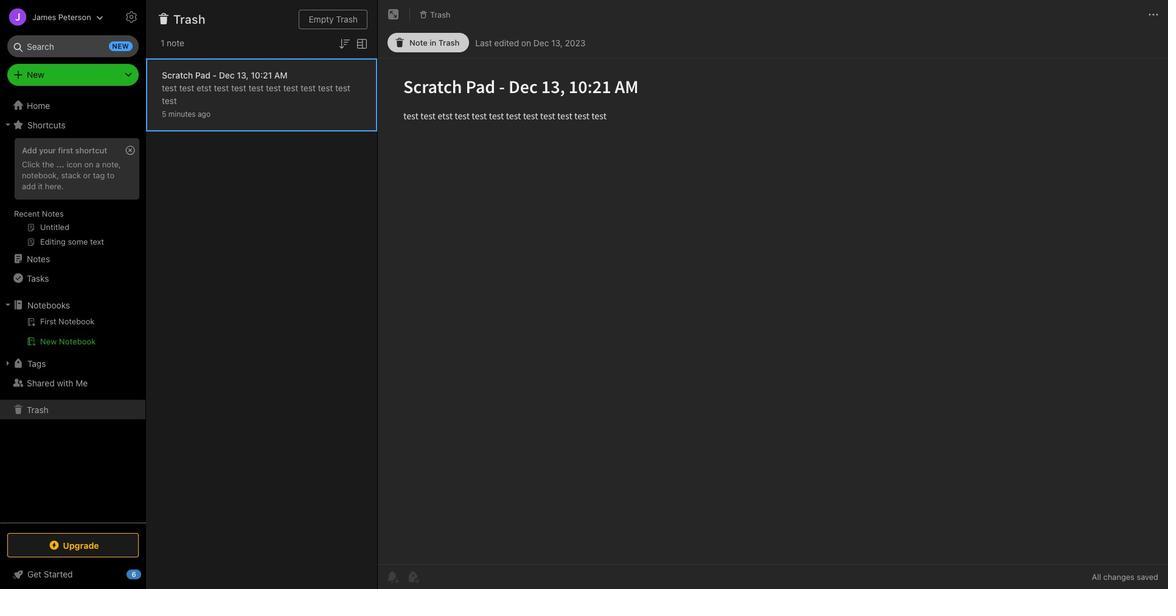 Task type: locate. For each thing, give the bounding box(es) containing it.
get started
[[27, 569, 73, 579]]

trash down shared
[[27, 404, 49, 415]]

13, inside the note window element
[[551, 37, 563, 48]]

shared with me link
[[0, 373, 145, 393]]

started
[[44, 569, 73, 579]]

minutes
[[168, 109, 196, 118]]

0 vertical spatial on
[[521, 37, 531, 48]]

notes link
[[0, 249, 145, 268]]

new for new
[[27, 69, 44, 80]]

13,
[[551, 37, 563, 48], [237, 70, 249, 80]]

click
[[22, 159, 40, 169]]

new
[[112, 42, 129, 50]]

dec inside scratch pad - dec 13, 10:21 am test test etst test test test test test test test test test 5 minutes ago
[[219, 70, 235, 80]]

tag
[[93, 170, 105, 180]]

new inside button
[[40, 337, 57, 346]]

with
[[57, 378, 73, 388]]

0 horizontal spatial 13,
[[237, 70, 249, 80]]

note,
[[102, 159, 121, 169]]

new inside popup button
[[27, 69, 44, 80]]

a
[[96, 159, 100, 169]]

icon
[[67, 159, 82, 169]]

new up the home
[[27, 69, 44, 80]]

trash up 'note in trash'
[[430, 9, 451, 19]]

trash inside tree
[[27, 404, 49, 415]]

group
[[0, 134, 145, 254]]

6
[[132, 570, 136, 578]]

13, left 2023
[[551, 37, 563, 48]]

1 horizontal spatial on
[[521, 37, 531, 48]]

trash up sort options field
[[336, 14, 358, 24]]

dec left 2023
[[534, 37, 549, 48]]

changes
[[1104, 572, 1135, 582]]

notes right recent
[[42, 209, 64, 218]]

shared with me
[[27, 378, 88, 388]]

notebooks
[[27, 300, 70, 310]]

group containing add your first shortcut
[[0, 134, 145, 254]]

0 horizontal spatial on
[[84, 159, 93, 169]]

trash right in
[[439, 38, 460, 47]]

1 vertical spatial new
[[40, 337, 57, 346]]

test
[[162, 82, 177, 93], [179, 82, 194, 93], [214, 82, 229, 93], [231, 82, 246, 93], [249, 82, 264, 93], [266, 82, 281, 93], [283, 82, 298, 93], [301, 82, 316, 93], [318, 82, 333, 93], [335, 82, 350, 93], [162, 95, 177, 106]]

notebook
[[59, 337, 96, 346]]

new button
[[7, 64, 139, 86]]

expand tags image
[[3, 358, 13, 368]]

saved
[[1137, 572, 1159, 582]]

on
[[521, 37, 531, 48], [84, 159, 93, 169]]

1 horizontal spatial 13,
[[551, 37, 563, 48]]

shared
[[27, 378, 55, 388]]

13, left 10:21
[[237, 70, 249, 80]]

scratch
[[162, 70, 193, 80]]

on inside the 'icon on a note, notebook, stack or tag to add it here.'
[[84, 159, 93, 169]]

13, inside scratch pad - dec 13, 10:21 am test test etst test test test test test test test test test 5 minutes ago
[[237, 70, 249, 80]]

1 vertical spatial dec
[[219, 70, 235, 80]]

tags
[[27, 358, 46, 368]]

in
[[430, 38, 436, 47]]

on right edited
[[521, 37, 531, 48]]

tasks
[[27, 273, 49, 283]]

all changes saved
[[1092, 572, 1159, 582]]

2023
[[565, 37, 586, 48]]

note
[[167, 38, 184, 48]]

notes up tasks
[[27, 253, 50, 264]]

13, for 2023
[[551, 37, 563, 48]]

new notebook button
[[0, 334, 145, 349]]

Note Editor text field
[[378, 58, 1168, 564]]

1 vertical spatial notes
[[27, 253, 50, 264]]

trash
[[430, 9, 451, 19], [173, 12, 206, 26], [336, 14, 358, 24], [439, 38, 460, 47], [27, 404, 49, 415]]

1
[[161, 38, 165, 48]]

am
[[274, 70, 288, 80]]

recent
[[14, 209, 40, 218]]

empty
[[309, 14, 334, 24]]

home link
[[0, 96, 146, 115]]

notebooks link
[[0, 295, 145, 315]]

new
[[27, 69, 44, 80], [40, 337, 57, 346]]

0 horizontal spatial dec
[[219, 70, 235, 80]]

trash button
[[415, 6, 455, 23]]

0 vertical spatial dec
[[534, 37, 549, 48]]

on left a
[[84, 159, 93, 169]]

to
[[107, 170, 114, 180]]

new for new notebook
[[40, 337, 57, 346]]

new notebook
[[40, 337, 96, 346]]

0 vertical spatial new
[[27, 69, 44, 80]]

dec for on
[[534, 37, 549, 48]]

scratch pad - dec 13, 10:21 am test test etst test test test test test test test test test 5 minutes ago
[[162, 70, 350, 118]]

1 vertical spatial 13,
[[237, 70, 249, 80]]

new up tags on the left of the page
[[40, 337, 57, 346]]

empty trash button
[[299, 10, 368, 29]]

here.
[[45, 181, 64, 191]]

More actions field
[[1147, 5, 1161, 24]]

add a reminder image
[[385, 570, 400, 584]]

notebook,
[[22, 170, 59, 180]]

more actions image
[[1147, 7, 1161, 22]]

Search text field
[[16, 35, 130, 57]]

the
[[42, 159, 54, 169]]

shortcut
[[75, 145, 107, 155]]

tree
[[0, 96, 146, 522]]

Account field
[[0, 5, 103, 29]]

notes
[[42, 209, 64, 218], [27, 253, 50, 264]]

trash link
[[0, 400, 145, 419]]

dec inside the note window element
[[534, 37, 549, 48]]

1 vertical spatial on
[[84, 159, 93, 169]]

it
[[38, 181, 43, 191]]

1 horizontal spatial dec
[[534, 37, 549, 48]]

0 vertical spatial 13,
[[551, 37, 563, 48]]

dec right -
[[219, 70, 235, 80]]

etst
[[197, 82, 212, 93]]

dec
[[534, 37, 549, 48], [219, 70, 235, 80]]



Task type: vqa. For each thing, say whether or not it's contained in the screenshot.
second Dec 14, 2023 from the bottom
no



Task type: describe. For each thing, give the bounding box(es) containing it.
Help and Learning task checklist field
[[0, 565, 146, 584]]

shortcuts button
[[0, 115, 145, 134]]

icon on a note, notebook, stack or tag to add it here.
[[22, 159, 121, 191]]

note window element
[[378, 0, 1168, 589]]

settings image
[[124, 10, 139, 24]]

add your first shortcut
[[22, 145, 107, 155]]

upgrade button
[[7, 533, 139, 557]]

tree containing home
[[0, 96, 146, 522]]

1 note
[[161, 38, 184, 48]]

last
[[475, 37, 492, 48]]

tags button
[[0, 354, 145, 373]]

tasks button
[[0, 268, 145, 288]]

13, for 10:21
[[237, 70, 249, 80]]

10:21
[[251, 70, 272, 80]]

or
[[83, 170, 91, 180]]

all
[[1092, 572, 1101, 582]]

first
[[58, 145, 73, 155]]

trash up note
[[173, 12, 206, 26]]

edited
[[494, 37, 519, 48]]

your
[[39, 145, 56, 155]]

recent notes
[[14, 209, 64, 218]]

new search field
[[16, 35, 133, 57]]

expand notebooks image
[[3, 300, 13, 310]]

add
[[22, 145, 37, 155]]

new notebook group
[[0, 315, 145, 354]]

shortcuts
[[27, 120, 66, 130]]

0 vertical spatial notes
[[42, 209, 64, 218]]

...
[[56, 159, 64, 169]]

empty trash
[[309, 14, 358, 24]]

note in trash
[[410, 38, 460, 47]]

click the ...
[[22, 159, 64, 169]]

james
[[32, 12, 56, 22]]

note
[[410, 38, 428, 47]]

add
[[22, 181, 36, 191]]

click to collapse image
[[141, 567, 151, 581]]

get
[[27, 569, 41, 579]]

Sort options field
[[337, 35, 352, 51]]

dec for -
[[219, 70, 235, 80]]

add tag image
[[406, 570, 421, 584]]

pad
[[195, 70, 211, 80]]

-
[[213, 70, 217, 80]]

ago
[[198, 109, 211, 118]]

me
[[76, 378, 88, 388]]

stack
[[61, 170, 81, 180]]

last edited on dec 13, 2023
[[475, 37, 586, 48]]

upgrade
[[63, 540, 99, 550]]

home
[[27, 100, 50, 110]]

expand note image
[[386, 7, 401, 22]]

5
[[162, 109, 166, 118]]

View options field
[[352, 35, 369, 51]]

peterson
[[58, 12, 91, 22]]

james peterson
[[32, 12, 91, 22]]

on inside the note window element
[[521, 37, 531, 48]]



